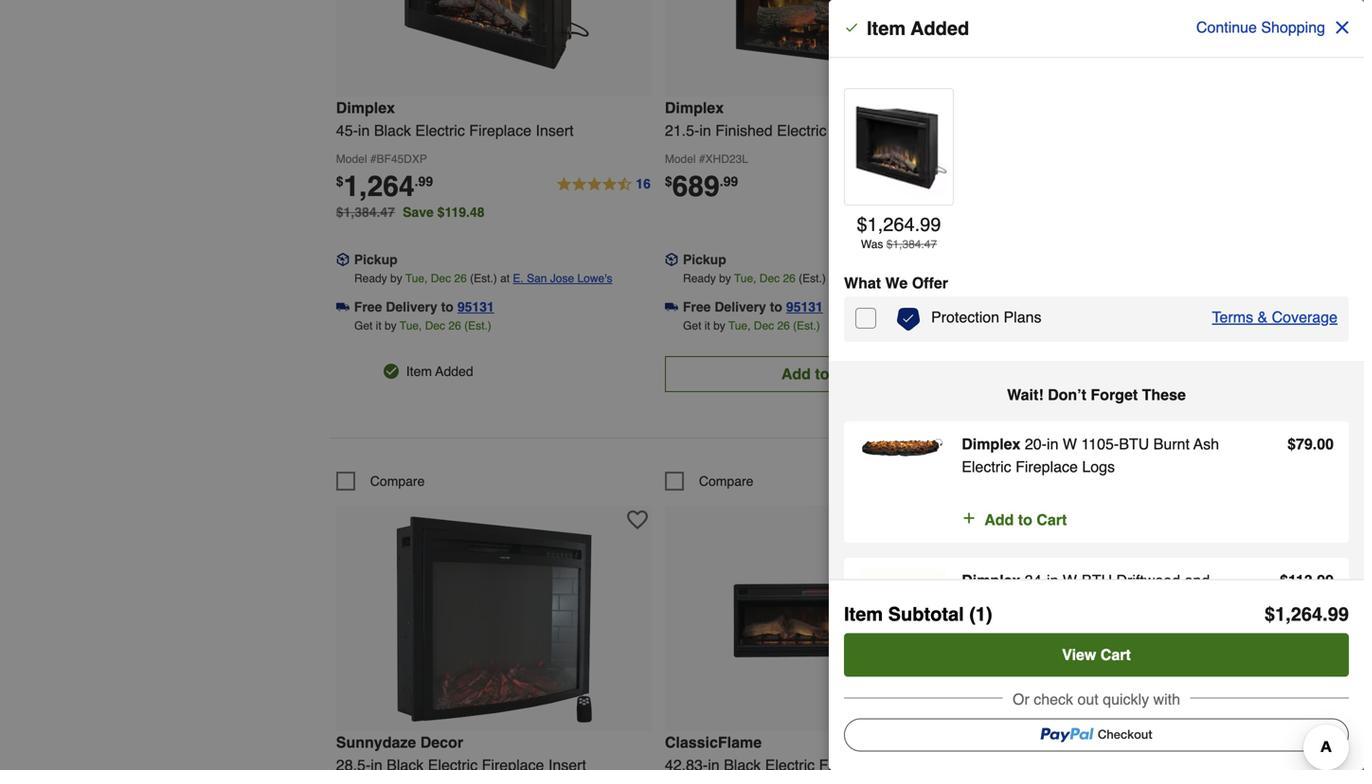 Task type: vqa. For each thing, say whether or not it's contained in the screenshot.
ventilation in poor ventilation and moisture in your roofing layers may damage sheathing, the layer of plywood that forms the foundation of your roof. if you have sagging ceilings, broken gutters, leaks or missing patches of shingles, your sheathing may need repair.
no



Task type: describe. For each thing, give the bounding box(es) containing it.
or
[[1013, 691, 1030, 708]]

34-in w-btu driftwood and rock electric fireplace logs
[[962, 572, 1210, 612]]

2 at from the left
[[829, 272, 839, 285]]

offer
[[912, 274, 949, 292]]

1 pickup image from the left
[[336, 253, 349, 266]]

compare for 1000631507 element
[[699, 474, 754, 489]]

1 free delivery to 95131 from the left
[[354, 299, 494, 315]]

. up offer
[[922, 238, 925, 251]]

model # xhd23l
[[665, 152, 749, 166]]

protection
[[932, 308, 1000, 326]]

95131 for first pickup image from left "truck filled" image
[[458, 299, 494, 315]]

w-
[[1063, 572, 1082, 589]]

99 for $ 1,264 . 99 was $ 1,384 . 47
[[920, 214, 941, 235]]

0 vertical spatial add to cart button
[[665, 356, 981, 392]]

fireplace inside dimplex 21.5-in finished electric fireplace insert
[[831, 122, 893, 139]]

shopping
[[1262, 18, 1326, 36]]

xhd23l
[[706, 152, 749, 166]]

3 get from the left
[[1012, 319, 1031, 333]]

1 vertical spatial add
[[985, 511, 1014, 529]]

delivery for "truck filled" image corresponding to 1st pickup image from right
[[715, 299, 766, 315]]

forget
[[1091, 386, 1138, 404]]

. for $ 1,264 . 99
[[1323, 604, 1328, 625]]

113
[[1289, 572, 1313, 589]]

34-
[[1025, 572, 1047, 589]]

$ 1,264 .99
[[336, 170, 433, 203]]

san for 1st pickup image from right
[[856, 272, 876, 285]]

terms & coverage
[[1213, 308, 1338, 326]]

electric inside the 34-in w-btu driftwood and rock electric fireplace logs
[[1001, 595, 1051, 612]]

model for 45-
[[336, 152, 367, 166]]

sunnydaze
[[336, 734, 416, 751]]

pickup for first pickup image from left
[[354, 252, 398, 267]]

btu inside the 34-in w-btu driftwood and rock electric fireplace logs
[[1082, 572, 1113, 589]]

1 vertical spatial add to cart
[[985, 511, 1067, 529]]

4.5 stars image for 1,264
[[556, 173, 652, 196]]

san for first pickup image from left
[[527, 272, 547, 285]]

1105-
[[1082, 435, 1119, 453]]

45-
[[336, 122, 358, 139]]

16
[[636, 176, 651, 191]]

1,264 for $ 1,264 .99
[[344, 170, 415, 203]]

plans
[[1004, 308, 1042, 326]]

insert for 21.5-in finished electric fireplace insert
[[898, 122, 936, 139]]

ash
[[1194, 435, 1220, 453]]

fireplace inside dimplex 45-in black electric fireplace insert
[[469, 122, 532, 139]]

sunnydaze decor
[[336, 734, 463, 751]]

checkmark image
[[844, 20, 860, 35]]

compare for 5001135113 element
[[370, 474, 425, 489]]

1 vertical spatial item
[[406, 364, 432, 379]]

2 free delivery to 95131 from the left
[[683, 299, 823, 315]]

actual price $689.99 element
[[665, 170, 738, 203]]

3 delivery from the left
[[1044, 299, 1095, 315]]

$ for $ 1,264 . 99
[[1265, 604, 1276, 625]]

. for $ 1,264 . 99 was $ 1,384 . 47
[[915, 214, 920, 235]]

.99 for 689
[[720, 174, 738, 189]]

check
[[1034, 691, 1074, 708]]

cart inside button
[[1101, 646, 1131, 664]]

free delivery to
[[1012, 299, 1112, 315]]

get it by
[[1012, 319, 1055, 333]]

it for 1st pickup image from right
[[705, 319, 710, 333]]

$ 113 . 99
[[1280, 572, 1334, 589]]

$1,384.47 save $119.48
[[336, 205, 485, 220]]

burnt
[[1154, 435, 1190, 453]]

dimplex up rock
[[962, 572, 1021, 589]]

95131 button for e. san jose lowe's button associated with 1st pickup image from right
[[786, 297, 823, 316]]

fireplace inside 20-in w 1105-btu burnt ash electric fireplace logs
[[1016, 458, 1078, 476]]

1,264 for $ 1,264 . 99 was $ 1,384 . 47
[[868, 214, 915, 235]]

black
[[374, 122, 411, 139]]

continue shopping
[[1197, 18, 1326, 36]]

2 vertical spatial item
[[844, 604, 883, 625]]

rock
[[962, 595, 997, 612]]

99 for $ 113 . 99
[[1317, 572, 1334, 589]]

3 it from the left
[[1034, 319, 1039, 333]]

close image
[[1333, 18, 1352, 37]]

terms
[[1213, 308, 1254, 326]]

classicflame link
[[665, 734, 981, 770]]

get it by tue, dec 26 (est.) for first pickup image from left
[[354, 319, 492, 333]]

decor
[[420, 734, 463, 751]]

0 horizontal spatial added
[[435, 364, 473, 379]]

sunnydaze decor link
[[336, 734, 652, 770]]

product image for $ 79 .00
[[860, 433, 947, 464]]

and
[[1185, 572, 1210, 589]]

ready for first pickup image from left
[[354, 272, 387, 285]]

689
[[673, 170, 720, 203]]

classicflame
[[665, 734, 762, 751]]

what we offer
[[844, 274, 949, 292]]

(1)
[[970, 604, 993, 625]]

subtotal
[[889, 604, 964, 625]]

1,264 for $ 1,264 . 99
[[1276, 604, 1323, 625]]

$ for $ 79 .00
[[1288, 435, 1296, 453]]

jose for 1st pickup image from right
[[879, 272, 903, 285]]

finished
[[716, 122, 773, 139]]

insert for 45-in black electric fireplace insert
[[536, 122, 574, 139]]

product image for $ 113 . 99
[[860, 570, 947, 657]]

don't
[[1048, 386, 1087, 404]]

terms & coverage button
[[1213, 306, 1338, 329]]

1 e. from the left
[[513, 272, 524, 285]]

$ 689 .99
[[665, 170, 738, 203]]

view cart
[[1062, 646, 1131, 664]]

2 e. from the left
[[842, 272, 853, 285]]

jose for first pickup image from left
[[550, 272, 574, 285]]

&
[[1258, 308, 1268, 326]]

2 pickup image from the left
[[665, 253, 678, 266]]

free for 1st pickup image from right
[[683, 299, 711, 315]]

w
[[1063, 435, 1077, 453]]

ready by tue, dec 26 (est.) at e. san jose lowe's for 1st pickup image from right
[[683, 272, 942, 285]]

ready for 1st pickup image from right
[[683, 272, 716, 285]]

electric inside dimplex 45-in black electric fireplace insert
[[415, 122, 465, 139]]

compare for 1001463086 element at the bottom right of the page
[[1028, 474, 1083, 489]]

heart outline image
[[956, 510, 977, 531]]

item subtotal (1)
[[844, 604, 993, 625]]



Task type: locate. For each thing, give the bounding box(es) containing it.
1,264 down 113
[[1276, 604, 1323, 625]]

compare
[[370, 474, 425, 489], [699, 474, 754, 489], [1028, 474, 1083, 489]]

$ for $ 1,264 . 99 was $ 1,384 . 47
[[857, 214, 868, 235]]

1 lowe's from the left
[[578, 272, 613, 285]]

1 horizontal spatial 95131
[[786, 299, 823, 315]]

1 at from the left
[[500, 272, 510, 285]]

1 ready from the left
[[354, 272, 387, 285]]

electric up plus 'image'
[[962, 458, 1012, 476]]

cart down what
[[834, 365, 864, 383]]

logs down driftwood
[[1121, 595, 1154, 612]]

ready down $ 689 .99 on the top of page
[[683, 272, 716, 285]]

cart right view
[[1101, 646, 1131, 664]]

2 vertical spatial cart
[[1101, 646, 1131, 664]]

in inside the 34-in w-btu driftwood and rock electric fireplace logs
[[1047, 572, 1059, 589]]

1 horizontal spatial e.
[[842, 272, 853, 285]]

in left w
[[1047, 435, 1059, 453]]

4.5 stars image
[[556, 173, 652, 196], [884, 173, 981, 196]]

4.5 stars image containing 16
[[556, 173, 652, 196]]

coverage
[[1272, 308, 1338, 326]]

1 horizontal spatial free delivery to 95131
[[683, 299, 823, 315]]

1 horizontal spatial lowe's
[[906, 272, 942, 285]]

2 horizontal spatial free
[[1012, 299, 1040, 315]]

1 vertical spatial cart
[[1037, 511, 1067, 529]]

0 horizontal spatial san
[[527, 272, 547, 285]]

2 get it by tue, dec 26 (est.) from the left
[[683, 319, 820, 333]]

it
[[376, 319, 382, 333], [705, 319, 710, 333], [1034, 319, 1039, 333]]

model for 21.5-
[[665, 152, 696, 166]]

heart outline image
[[627, 510, 648, 531]]

4.5 stars image for 689
[[884, 173, 981, 196]]

dimplex link
[[994, 734, 1310, 770]]

1 .99 from the left
[[415, 174, 433, 189]]

tue,
[[406, 272, 428, 285], [734, 272, 757, 285], [400, 319, 422, 333], [729, 319, 751, 333]]

0 horizontal spatial logs
[[1083, 458, 1115, 476]]

1 horizontal spatial cart
[[1037, 511, 1067, 529]]

truck filled image for 1st pickup image from right
[[665, 300, 678, 314]]

1 ready by tue, dec 26 (est.) at e. san jose lowe's from the left
[[354, 272, 613, 285]]

2 truck filled image from the left
[[665, 300, 678, 314]]

compare inside 5001135113 element
[[370, 474, 425, 489]]

dimplex 21.5-in finished electric fireplace insert
[[665, 99, 936, 139]]

with
[[1154, 691, 1181, 708]]

0 vertical spatial product image
[[849, 97, 951, 199]]

logs inside 20-in w 1105-btu burnt ash electric fireplace logs
[[1083, 458, 1115, 476]]

1 vertical spatial item added
[[406, 364, 473, 379]]

1 horizontal spatial #
[[699, 152, 706, 166]]

ready down $1,384.47 on the top of page
[[354, 272, 387, 285]]

pickup image
[[336, 253, 349, 266], [665, 253, 678, 266]]

item added
[[867, 18, 970, 39], [406, 364, 473, 379]]

1 san from the left
[[527, 272, 547, 285]]

0 vertical spatial added
[[911, 18, 970, 39]]

$119.48
[[438, 205, 485, 220]]

0 horizontal spatial add
[[782, 365, 811, 383]]

protection plans
[[932, 308, 1042, 326]]

20-in w 1105-btu burnt ash electric fireplace logs
[[962, 435, 1220, 476]]

delivery for first pickup image from left "truck filled" image
[[386, 299, 438, 315]]

pickup down $1,384.47 on the top of page
[[354, 252, 398, 267]]

0 horizontal spatial .99
[[415, 174, 433, 189]]

by
[[390, 272, 402, 285], [719, 272, 731, 285], [385, 319, 397, 333], [714, 319, 726, 333], [1043, 319, 1055, 333]]

electric right "black"
[[415, 122, 465, 139]]

2 san from the left
[[856, 272, 876, 285]]

#
[[370, 152, 377, 166], [699, 152, 706, 166]]

wait!
[[1007, 386, 1044, 404]]

1 vertical spatial add to cart button
[[962, 509, 1067, 532]]

added right yes image
[[435, 364, 473, 379]]

0 horizontal spatial item added
[[406, 364, 473, 379]]

1 horizontal spatial 95131 button
[[786, 297, 823, 316]]

0 vertical spatial 99
[[920, 214, 941, 235]]

dimplex down or
[[994, 734, 1053, 751]]

2 horizontal spatial it
[[1034, 319, 1039, 333]]

0 horizontal spatial 1,264
[[344, 170, 415, 203]]

2 delivery from the left
[[715, 299, 766, 315]]

truck filled image
[[336, 300, 349, 314], [665, 300, 678, 314], [994, 300, 1007, 314]]

4.5 stars image left 689
[[556, 173, 652, 196]]

$ for $ 1,264 .99
[[336, 174, 344, 189]]

1 pickup from the left
[[354, 252, 398, 267]]

79
[[1296, 435, 1313, 453]]

2 get from the left
[[683, 319, 702, 333]]

.99 inside $ 689 .99
[[720, 174, 738, 189]]

95131 button for first pickup image from left e. san jose lowe's button
[[458, 297, 494, 316]]

item
[[867, 18, 906, 39], [406, 364, 432, 379], [844, 604, 883, 625]]

ready by tue, dec 26 (est.) at e. san jose lowe's for first pickup image from left
[[354, 272, 613, 285]]

or check out quickly with
[[1013, 691, 1181, 708]]

.99 inside $ 1,264 .99
[[415, 174, 433, 189]]

get it by tue, dec 26 (est.)
[[354, 319, 492, 333], [683, 319, 820, 333]]

1 4.5 stars image from the left
[[556, 173, 652, 196]]

1 horizontal spatial san
[[856, 272, 876, 285]]

1 horizontal spatial ready
[[683, 272, 716, 285]]

1 it from the left
[[376, 319, 382, 333]]

at
[[500, 272, 510, 285], [829, 272, 839, 285]]

1 horizontal spatial ready by tue, dec 26 (est.) at e. san jose lowe's
[[683, 272, 942, 285]]

2 .99 from the left
[[720, 174, 738, 189]]

model # bf45dxp
[[336, 152, 427, 166]]

dimplex inside dimplex 45-in black electric fireplace insert
[[336, 99, 395, 116]]

1 horizontal spatial add to cart
[[985, 511, 1067, 529]]

1000631507 element
[[665, 472, 754, 491]]

1 get from the left
[[354, 319, 373, 333]]

pickup for 1st pickup image from right
[[683, 252, 727, 267]]

. up 1,384
[[915, 214, 920, 235]]

0 horizontal spatial pickup
[[354, 252, 398, 267]]

2 it from the left
[[705, 319, 710, 333]]

0 horizontal spatial cart
[[834, 365, 864, 383]]

add to cart
[[782, 365, 864, 383], [985, 511, 1067, 529]]

0 horizontal spatial get it by tue, dec 26 (est.)
[[354, 319, 492, 333]]

view
[[1062, 646, 1097, 664]]

in left "black"
[[358, 122, 370, 139]]

0 horizontal spatial 95131
[[458, 299, 494, 315]]

in
[[358, 122, 370, 139], [700, 122, 711, 139], [1047, 435, 1059, 453], [1047, 572, 1059, 589]]

1 horizontal spatial item added
[[867, 18, 970, 39]]

1 vertical spatial product image
[[860, 433, 947, 464]]

model down 45-
[[336, 152, 367, 166]]

1,264
[[344, 170, 415, 203], [868, 214, 915, 235], [1276, 604, 1323, 625]]

1 truck filled image from the left
[[336, 300, 349, 314]]

. down $ 113 . 99
[[1323, 604, 1328, 625]]

1 model from the left
[[336, 152, 367, 166]]

99 up the 47
[[920, 214, 941, 235]]

0 horizontal spatial 95131 button
[[458, 297, 494, 316]]

electric
[[415, 122, 465, 139], [777, 122, 827, 139], [962, 458, 1012, 476], [1001, 595, 1051, 612]]

2 # from the left
[[699, 152, 706, 166]]

1,384
[[893, 238, 922, 251]]

2 horizontal spatial cart
[[1101, 646, 1131, 664]]

2 pickup from the left
[[683, 252, 727, 267]]

1 horizontal spatial jose
[[879, 272, 903, 285]]

dimplex 45-in black electric fireplace insert
[[336, 99, 574, 139]]

2 95131 button from the left
[[786, 297, 823, 316]]

0 horizontal spatial truck filled image
[[336, 300, 349, 314]]

0 horizontal spatial insert
[[536, 122, 574, 139]]

1 vertical spatial btu
[[1082, 572, 1113, 589]]

1 horizontal spatial btu
[[1119, 435, 1150, 453]]

get
[[354, 319, 373, 333], [683, 319, 702, 333], [1012, 319, 1031, 333]]

3 compare from the left
[[1028, 474, 1083, 489]]

1 horizontal spatial e. san jose lowe's button
[[842, 269, 942, 288]]

0 horizontal spatial at
[[500, 272, 510, 285]]

99 for $ 1,264 . 99
[[1328, 604, 1349, 625]]

1 vertical spatial 1,264
[[868, 214, 915, 235]]

. for $ 113 . 99
[[1313, 572, 1317, 589]]

what
[[844, 274, 881, 292]]

1 95131 button from the left
[[458, 297, 494, 316]]

in inside dimplex 21.5-in finished electric fireplace insert
[[700, 122, 711, 139]]

# up $ 1,264 .99
[[370, 152, 377, 166]]

0 horizontal spatial jose
[[550, 272, 574, 285]]

2 horizontal spatial compare
[[1028, 474, 1083, 489]]

2 vertical spatial product image
[[860, 570, 947, 657]]

1 free from the left
[[354, 299, 382, 315]]

1 horizontal spatial it
[[705, 319, 710, 333]]

5001135113 element
[[336, 472, 425, 491]]

plus image
[[962, 509, 977, 528]]

99 right 113
[[1317, 572, 1334, 589]]

. up $ 1,264 . 99
[[1313, 572, 1317, 589]]

these
[[1143, 386, 1186, 404]]

99 inside $ 1,264 . 99 was $ 1,384 . 47
[[920, 214, 941, 235]]

quickly
[[1103, 691, 1150, 708]]

1 horizontal spatial logs
[[1121, 595, 1154, 612]]

0 horizontal spatial delivery
[[386, 299, 438, 315]]

.99
[[415, 174, 433, 189], [720, 174, 738, 189]]

out
[[1078, 691, 1099, 708]]

add
[[782, 365, 811, 383], [985, 511, 1014, 529]]

$ for $ 113 . 99
[[1280, 572, 1289, 589]]

0 horizontal spatial #
[[370, 152, 377, 166]]

4.5 stars image up $ 1,264 . 99 was $ 1,384 . 47
[[884, 173, 981, 196]]

1 jose from the left
[[550, 272, 574, 285]]

0 horizontal spatial free delivery to 95131
[[354, 299, 494, 315]]

1 # from the left
[[370, 152, 377, 166]]

0 vertical spatial logs
[[1083, 458, 1115, 476]]

btu inside 20-in w 1105-btu burnt ash electric fireplace logs
[[1119, 435, 1150, 453]]

1 95131 from the left
[[458, 299, 494, 315]]

1 compare from the left
[[370, 474, 425, 489]]

0 vertical spatial cart
[[834, 365, 864, 383]]

# up actual price $689.99 element
[[699, 152, 706, 166]]

truck filled image for first pickup image from left
[[336, 300, 349, 314]]

1 horizontal spatial truck filled image
[[665, 300, 678, 314]]

1 insert from the left
[[536, 122, 574, 139]]

insert inside dimplex 21.5-in finished electric fireplace insert
[[898, 122, 936, 139]]

1 get it by tue, dec 26 (est.) from the left
[[354, 319, 492, 333]]

insert
[[536, 122, 574, 139], [898, 122, 936, 139]]

0 horizontal spatial ready by tue, dec 26 (est.) at e. san jose lowe's
[[354, 272, 613, 285]]

1,264 inside $ 1,264 . 99 was $ 1,384 . 47
[[868, 214, 915, 235]]

logs down 1105-
[[1083, 458, 1115, 476]]

product image
[[849, 97, 951, 199], [860, 433, 947, 464], [860, 570, 947, 657]]

actual price $1,264.99 element
[[336, 170, 433, 203]]

2 ready from the left
[[683, 272, 716, 285]]

2 free from the left
[[683, 299, 711, 315]]

0 vertical spatial add to cart
[[782, 365, 864, 383]]

0 horizontal spatial get
[[354, 319, 373, 333]]

electric right finished
[[777, 122, 827, 139]]

free delivery to 95131
[[354, 299, 494, 315], [683, 299, 823, 315]]

cart down 1001463086 element at the bottom right of the page
[[1037, 511, 1067, 529]]

1 horizontal spatial pickup image
[[665, 253, 678, 266]]

$ 1,264 . 99
[[1265, 604, 1349, 625]]

.99 down bf45dxp
[[415, 174, 433, 189]]

1 delivery from the left
[[386, 299, 438, 315]]

pickup down $ 689 .99 on the top of page
[[683, 252, 727, 267]]

ready by tue, dec 26 (est.) at e. san jose lowe's down $119.48
[[354, 272, 613, 285]]

free for first pickup image from left
[[354, 299, 382, 315]]

0 horizontal spatial compare
[[370, 474, 425, 489]]

1 horizontal spatial at
[[829, 272, 839, 285]]

1,264 down model # bf45dxp
[[344, 170, 415, 203]]

fireplace
[[469, 122, 532, 139], [831, 122, 893, 139], [1016, 458, 1078, 476], [1055, 595, 1117, 612]]

was
[[861, 238, 884, 251]]

it for first pickup image from left
[[376, 319, 382, 333]]

dimplex
[[336, 99, 395, 116], [665, 99, 724, 116], [962, 435, 1021, 453], [962, 572, 1021, 589], [994, 734, 1053, 751]]

1 horizontal spatial 1,264
[[868, 214, 915, 235]]

pickup image down $1,384.47 on the top of page
[[336, 253, 349, 266]]

# for finished
[[699, 152, 706, 166]]

logs inside the 34-in w-btu driftwood and rock electric fireplace logs
[[1121, 595, 1154, 612]]

1 horizontal spatial 4.5 stars image
[[884, 173, 981, 196]]

2 jose from the left
[[879, 272, 903, 285]]

$ 1,264 . 99 was $ 1,384 . 47
[[857, 214, 941, 251]]

add to cart button
[[665, 356, 981, 392], [962, 509, 1067, 532]]

added
[[911, 18, 970, 39], [435, 364, 473, 379]]

47
[[925, 238, 937, 251]]

dec
[[431, 272, 451, 285], [760, 272, 780, 285], [425, 319, 445, 333], [754, 319, 774, 333]]

1 horizontal spatial insert
[[898, 122, 936, 139]]

e. san jose lowe's button
[[513, 269, 613, 288], [842, 269, 942, 288]]

compare inside 1001463086 element
[[1028, 474, 1083, 489]]

fireplace inside the 34-in w-btu driftwood and rock electric fireplace logs
[[1055, 595, 1117, 612]]

continue shopping button
[[1184, 6, 1365, 49]]

insert inside dimplex 45-in black electric fireplace insert
[[536, 122, 574, 139]]

dimplex up 21.5-
[[665, 99, 724, 116]]

0 horizontal spatial pickup image
[[336, 253, 349, 266]]

0 vertical spatial 1,264
[[344, 170, 415, 203]]

in inside 20-in w 1105-btu burnt ash electric fireplace logs
[[1047, 435, 1059, 453]]

0 horizontal spatial free
[[354, 299, 382, 315]]

pickup image down 689
[[665, 253, 678, 266]]

2 horizontal spatial delivery
[[1044, 299, 1095, 315]]

btu left driftwood
[[1082, 572, 1113, 589]]

item added right yes image
[[406, 364, 473, 379]]

lowe's
[[578, 272, 613, 285], [906, 272, 942, 285]]

$ for $ 689 .99
[[665, 174, 673, 189]]

20-
[[1025, 435, 1047, 453]]

$ inside $ 1,264 .99
[[336, 174, 344, 189]]

item right checkmark icon
[[867, 18, 906, 39]]

2 vertical spatial 1,264
[[1276, 604, 1323, 625]]

dimplex up 45-
[[336, 99, 395, 116]]

driftwood
[[1117, 572, 1181, 589]]

1 horizontal spatial .99
[[720, 174, 738, 189]]

cart
[[834, 365, 864, 383], [1037, 511, 1067, 529], [1101, 646, 1131, 664]]

electric inside 20-in w 1105-btu burnt ash electric fireplace logs
[[962, 458, 1012, 476]]

e. san jose lowe's button for 1st pickup image from right
[[842, 269, 942, 288]]

1 horizontal spatial add
[[985, 511, 1014, 529]]

bf45dxp
[[377, 152, 427, 166]]

0 horizontal spatial it
[[376, 319, 382, 333]]

model
[[336, 152, 367, 166], [665, 152, 696, 166]]

2 horizontal spatial truck filled image
[[994, 300, 1007, 314]]

3 truck filled image from the left
[[994, 300, 1007, 314]]

continue
[[1197, 18, 1257, 36]]

# for black
[[370, 152, 377, 166]]

0 horizontal spatial lowe's
[[578, 272, 613, 285]]

.99 for 1,264
[[415, 174, 433, 189]]

we
[[886, 274, 908, 292]]

21.5-
[[665, 122, 700, 139]]

2 insert from the left
[[898, 122, 936, 139]]

1 vertical spatial logs
[[1121, 595, 1154, 612]]

san
[[527, 272, 547, 285], [856, 272, 876, 285]]

.99 down xhd23l
[[720, 174, 738, 189]]

1 horizontal spatial compare
[[699, 474, 754, 489]]

dimplex left 20-
[[962, 435, 1021, 453]]

1001463086 element
[[994, 472, 1083, 491]]

1 vertical spatial 99
[[1317, 572, 1334, 589]]

e.
[[513, 272, 524, 285], [842, 272, 853, 285]]

save
[[403, 205, 434, 220]]

2 ready by tue, dec 26 (est.) at e. san jose lowe's from the left
[[683, 272, 942, 285]]

1 horizontal spatial get it by tue, dec 26 (est.)
[[683, 319, 820, 333]]

electric down the 34- in the right of the page
[[1001, 595, 1051, 612]]

2 lowe's from the left
[[906, 272, 942, 285]]

99 down $ 113 . 99
[[1328, 604, 1349, 625]]

logs for btu
[[1083, 458, 1115, 476]]

0 vertical spatial item
[[867, 18, 906, 39]]

2 horizontal spatial get
[[1012, 319, 1031, 333]]

1 vertical spatial added
[[435, 364, 473, 379]]

yes image
[[384, 364, 399, 379]]

item right yes image
[[406, 364, 432, 379]]

0 horizontal spatial add to cart
[[782, 365, 864, 383]]

item added right checkmark icon
[[867, 18, 970, 39]]

lowe's down the 47
[[906, 272, 942, 285]]

protection plan filled image
[[897, 308, 920, 331]]

95131
[[458, 299, 494, 315], [786, 299, 823, 315]]

0 horizontal spatial e. san jose lowe's button
[[513, 269, 613, 288]]

$1,384.47
[[336, 205, 395, 220]]

in up model # xhd23l on the top
[[700, 122, 711, 139]]

0 vertical spatial add
[[782, 365, 811, 383]]

added right checkmark icon
[[911, 18, 970, 39]]

lowe's down 16 button
[[578, 272, 613, 285]]

0 vertical spatial item added
[[867, 18, 970, 39]]

in inside dimplex 45-in black electric fireplace insert
[[358, 122, 370, 139]]

e. san jose lowe's button for first pickup image from left
[[513, 269, 613, 288]]

wait! don't forget these
[[1007, 386, 1186, 404]]

electric inside dimplex 21.5-in finished electric fireplace insert
[[777, 122, 827, 139]]

3 free from the left
[[1012, 299, 1040, 315]]

16 button
[[556, 173, 652, 196]]

$ 79 .00
[[1288, 435, 1334, 453]]

.00
[[1313, 435, 1334, 453]]

compare inside 1000631507 element
[[699, 474, 754, 489]]

1 horizontal spatial pickup
[[683, 252, 727, 267]]

view cart button
[[844, 634, 1349, 677]]

1 e. san jose lowe's button from the left
[[513, 269, 613, 288]]

dimplex inside dimplex 21.5-in finished electric fireplace insert
[[665, 99, 724, 116]]

1 horizontal spatial free
[[683, 299, 711, 315]]

to
[[441, 299, 454, 315], [770, 299, 783, 315], [1099, 299, 1112, 315], [815, 365, 830, 383], [1018, 511, 1033, 529]]

1 horizontal spatial model
[[665, 152, 696, 166]]

1 horizontal spatial get
[[683, 319, 702, 333]]

2 e. san jose lowe's button from the left
[[842, 269, 942, 288]]

btu left burnt
[[1119, 435, 1150, 453]]

1,264 up 1,384
[[868, 214, 915, 235]]

0 horizontal spatial 4.5 stars image
[[556, 173, 652, 196]]

95131 for "truck filled" image corresponding to 1st pickup image from right
[[786, 299, 823, 315]]

1 horizontal spatial delivery
[[715, 299, 766, 315]]

$ inside $ 689 .99
[[665, 174, 673, 189]]

logs for driftwood
[[1121, 595, 1154, 612]]

0 vertical spatial btu
[[1119, 435, 1150, 453]]

2 model from the left
[[665, 152, 696, 166]]

get it by tue, dec 26 (est.) for 1st pickup image from right
[[683, 319, 820, 333]]

in left w-
[[1047, 572, 1059, 589]]

2 4.5 stars image from the left
[[884, 173, 981, 196]]

2 95131 from the left
[[786, 299, 823, 315]]

item left "subtotal"
[[844, 604, 883, 625]]

0 horizontal spatial model
[[336, 152, 367, 166]]

was price $1,384.47 element
[[336, 200, 403, 220]]

logs
[[1083, 458, 1115, 476], [1121, 595, 1154, 612]]

model down 21.5-
[[665, 152, 696, 166]]

.
[[915, 214, 920, 235], [922, 238, 925, 251], [1313, 572, 1317, 589], [1323, 604, 1328, 625]]

0 horizontal spatial e.
[[513, 272, 524, 285]]

99
[[920, 214, 941, 235], [1317, 572, 1334, 589], [1328, 604, 1349, 625]]

2 compare from the left
[[699, 474, 754, 489]]

2 horizontal spatial 1,264
[[1276, 604, 1323, 625]]

0 horizontal spatial ready
[[354, 272, 387, 285]]

2 vertical spatial 99
[[1328, 604, 1349, 625]]

ready by tue, dec 26 (est.) at e. san jose lowe's down was
[[683, 272, 942, 285]]

delivery
[[386, 299, 438, 315], [715, 299, 766, 315], [1044, 299, 1095, 315]]



